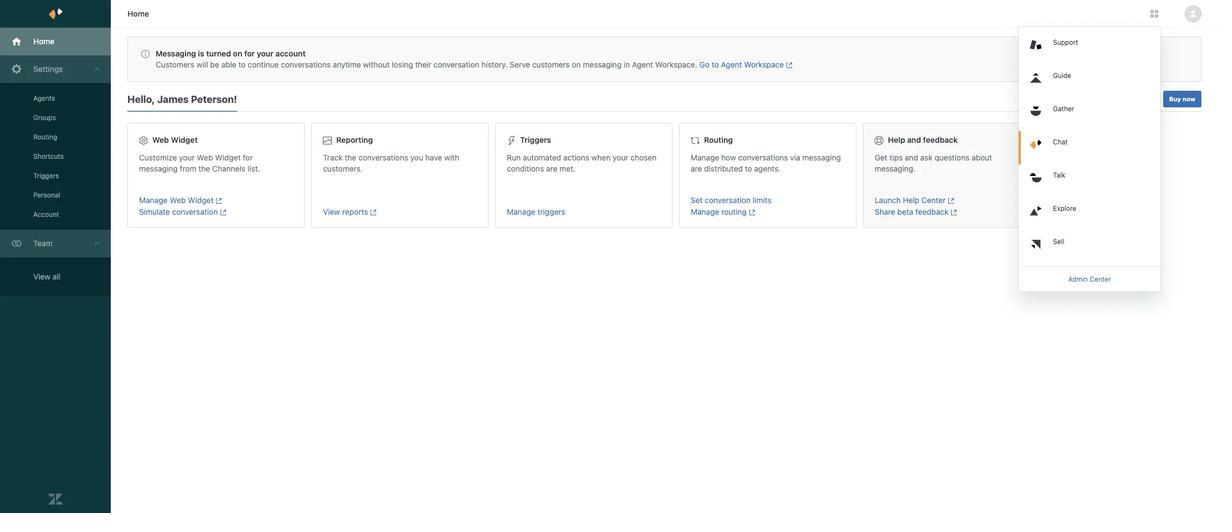 Task type: locate. For each thing, give the bounding box(es) containing it.
talk
[[1054, 171, 1066, 180]]

for for widget
[[243, 153, 253, 162]]

0 horizontal spatial agent
[[632, 60, 653, 69]]

manage down set
[[691, 207, 720, 217]]

center right admin
[[1090, 275, 1112, 284]]

on right customers
[[572, 60, 581, 69]]

manage for manage how conversations via messaging are distributed to agents.
[[691, 153, 720, 162]]

hello,
[[127, 94, 155, 105]]

1 vertical spatial widget
[[215, 153, 241, 162]]

and left ask
[[905, 153, 919, 162]]

feedback for share beta feedback
[[916, 207, 949, 217]]

view left all
[[33, 272, 51, 282]]

simulate
[[139, 207, 170, 217]]

agent right go
[[721, 60, 742, 69]]

manage routing link
[[691, 207, 845, 217]]

manage web widget link
[[139, 196, 293, 205]]

0 vertical spatial center
[[922, 196, 946, 205]]

1 vertical spatial and
[[905, 153, 919, 162]]

triggers
[[520, 135, 551, 145], [33, 172, 59, 180]]

conversations up agents.
[[739, 153, 788, 162]]

view reports
[[323, 207, 368, 217]]

are down automated
[[546, 164, 558, 173]]

1 vertical spatial conversation
[[705, 196, 751, 205]]

to left agents.
[[745, 164, 753, 173]]

0 vertical spatial for
[[244, 49, 255, 58]]

2 vertical spatial conversation
[[172, 207, 218, 217]]

are inside run automated actions when your chosen conditions are met.
[[546, 164, 558, 173]]

for inside customize your web widget for messaging from the channels list.
[[243, 153, 253, 162]]

manage up distributed
[[691, 153, 720, 162]]

0 horizontal spatial center
[[922, 196, 946, 205]]

to right "able"
[[239, 60, 246, 69]]

2 horizontal spatial conversation
[[705, 196, 751, 205]]

and up ask
[[908, 135, 922, 145]]

for
[[244, 49, 255, 58], [243, 153, 253, 162]]

zendesk products image
[[1151, 10, 1159, 18]]

conversation
[[434, 60, 480, 69], [705, 196, 751, 205], [172, 207, 218, 217]]

2 horizontal spatial to
[[745, 164, 753, 173]]

1 vertical spatial triggers
[[33, 172, 59, 180]]

will
[[197, 60, 208, 69]]

1 vertical spatial help
[[903, 196, 920, 205]]

1 horizontal spatial messaging
[[583, 60, 622, 69]]

conversations for track the conversations you have with customers.
[[359, 153, 408, 162]]

to right go
[[712, 60, 719, 69]]

0 vertical spatial view
[[323, 207, 340, 217]]

feedback down launch help center link
[[916, 207, 949, 217]]

continue
[[248, 60, 279, 69]]

1 vertical spatial center
[[1090, 275, 1112, 284]]

is
[[198, 49, 204, 58]]

0 vertical spatial the
[[345, 153, 357, 162]]

widget up simulate conversation "link"
[[188, 196, 214, 205]]

help up tips
[[888, 135, 906, 145]]

view for view all
[[33, 272, 51, 282]]

1 horizontal spatial web
[[170, 196, 186, 205]]

2 vertical spatial messaging
[[139, 164, 178, 173]]

1 vertical spatial web
[[197, 153, 213, 162]]

1 vertical spatial on
[[572, 60, 581, 69]]

1 vertical spatial the
[[199, 164, 210, 173]]

sell
[[1054, 238, 1065, 246]]

1 horizontal spatial the
[[345, 153, 357, 162]]

your up from
[[179, 153, 195, 162]]

center
[[922, 196, 946, 205], [1090, 275, 1112, 284]]

guide
[[1054, 71, 1072, 80]]

view left reports
[[323, 207, 340, 217]]

conversations down account
[[281, 60, 331, 69]]

conversations
[[281, 60, 331, 69], [359, 153, 408, 162], [739, 153, 788, 162]]

feedback up questions
[[924, 135, 958, 145]]

team
[[33, 239, 53, 248]]

conversation for set conversation limits
[[705, 196, 751, 205]]

triggers up automated
[[520, 135, 551, 145]]

0 vertical spatial widget
[[171, 135, 198, 145]]

from
[[180, 164, 197, 173]]

go
[[700, 60, 710, 69]]

triggers
[[538, 207, 566, 217]]

manage triggers link
[[507, 207, 661, 217]]

1 horizontal spatial triggers
[[520, 135, 551, 145]]

0 horizontal spatial the
[[199, 164, 210, 173]]

chat
[[1054, 138, 1068, 146]]

conversations inside manage how conversations via messaging are distributed to agents.
[[739, 153, 788, 162]]

widget up channels
[[215, 153, 241, 162]]

manage triggers
[[507, 207, 566, 217]]

routing down groups
[[33, 133, 57, 141]]

1 vertical spatial feedback
[[916, 207, 949, 217]]

1 horizontal spatial center
[[1090, 275, 1112, 284]]

launch
[[875, 196, 901, 205]]

web up channels
[[197, 153, 213, 162]]

0 horizontal spatial view
[[33, 272, 51, 282]]

your inside run automated actions when your chosen conditions are met.
[[613, 153, 629, 162]]

are inside manage how conversations via messaging are distributed to agents.
[[691, 164, 702, 173]]

to inside manage how conversations via messaging are distributed to agents.
[[745, 164, 753, 173]]

chat link
[[1021, 131, 1161, 165]]

1 horizontal spatial on
[[572, 60, 581, 69]]

on up "able"
[[233, 49, 242, 58]]

1 horizontal spatial agent
[[721, 60, 742, 69]]

2 agent from the left
[[721, 60, 742, 69]]

simulate conversation
[[139, 207, 218, 217]]

buy now button
[[1164, 91, 1202, 108]]

to
[[239, 60, 246, 69], [712, 60, 719, 69], [745, 164, 753, 173]]

routing up how in the right of the page
[[704, 135, 733, 145]]

1 are from the left
[[546, 164, 558, 173]]

2 horizontal spatial web
[[197, 153, 213, 162]]

web widget
[[152, 135, 198, 145]]

0 horizontal spatial conversation
[[172, 207, 218, 217]]

go to agent workspace link
[[700, 60, 793, 69]]

for up list. at the left top
[[243, 153, 253, 162]]

0 vertical spatial feedback
[[924, 135, 958, 145]]

guide link
[[1021, 65, 1161, 98]]

manage left triggers
[[507, 207, 536, 217]]

be
[[210, 60, 219, 69]]

manage up simulate
[[139, 196, 168, 205]]

web up simulate conversation
[[170, 196, 186, 205]]

0 horizontal spatial on
[[233, 49, 242, 58]]

the up customers.
[[345, 153, 357, 162]]

help up share beta feedback
[[903, 196, 920, 205]]

widget up customize your web widget for messaging from the channels list.
[[171, 135, 198, 145]]

run
[[507, 153, 521, 162]]

your inside customize your web widget for messaging from the channels list.
[[179, 153, 195, 162]]

web inside customize your web widget for messaging from the channels list.
[[197, 153, 213, 162]]

help
[[888, 135, 906, 145], [903, 196, 920, 205]]

0 horizontal spatial your
[[179, 153, 195, 162]]

agent
[[632, 60, 653, 69], [721, 60, 742, 69]]

1 horizontal spatial view
[[323, 207, 340, 217]]

your right when
[[613, 153, 629, 162]]

help and feedback
[[888, 135, 958, 145]]

the right from
[[199, 164, 210, 173]]

in
[[624, 60, 630, 69]]

1 vertical spatial messaging
[[803, 153, 841, 162]]

peterson!
[[191, 94, 237, 105]]

manage inside manage how conversations via messaging are distributed to agents.
[[691, 153, 720, 162]]

0 vertical spatial conversation
[[434, 60, 480, 69]]

manage for manage routing
[[691, 207, 720, 217]]

are left distributed
[[691, 164, 702, 173]]

their
[[415, 60, 432, 69]]

1 horizontal spatial home
[[127, 9, 149, 18]]

1 horizontal spatial conversation
[[434, 60, 480, 69]]

0 horizontal spatial messaging
[[139, 164, 178, 173]]

agent right in
[[632, 60, 653, 69]]

channels
[[212, 164, 246, 173]]

0 horizontal spatial web
[[152, 135, 169, 145]]

feedback
[[924, 135, 958, 145], [916, 207, 949, 217]]

for up the continue at left top
[[244, 49, 255, 58]]

admin
[[1069, 275, 1089, 284]]

web up customize
[[152, 135, 169, 145]]

and
[[908, 135, 922, 145], [905, 153, 919, 162]]

messaging inside customize your web widget for messaging from the channels list.
[[139, 164, 178, 173]]

beta
[[898, 207, 914, 217]]

2 horizontal spatial conversations
[[739, 153, 788, 162]]

about
[[972, 153, 993, 162]]

2 horizontal spatial messaging
[[803, 153, 841, 162]]

your up the continue at left top
[[257, 49, 274, 58]]

center up share beta feedback link at the right top of the page
[[922, 196, 946, 205]]

2 horizontal spatial your
[[613, 153, 629, 162]]

messaging inside manage how conversations via messaging are distributed to agents.
[[803, 153, 841, 162]]

via
[[791, 153, 801, 162]]

the
[[345, 153, 357, 162], [199, 164, 210, 173]]

conversations left you
[[359, 153, 408, 162]]

are
[[546, 164, 558, 173], [691, 164, 702, 173]]

0 vertical spatial home
[[127, 9, 149, 18]]

messaging left in
[[583, 60, 622, 69]]

get tips and ask questions about messaging.
[[875, 153, 993, 173]]

messaging.
[[875, 164, 916, 173]]

messaging down customize
[[139, 164, 178, 173]]

widget
[[171, 135, 198, 145], [215, 153, 241, 162], [188, 196, 214, 205]]

messaging right the via
[[803, 153, 841, 162]]

2 are from the left
[[691, 164, 702, 173]]

1 vertical spatial home
[[33, 37, 54, 46]]

1 horizontal spatial conversations
[[359, 153, 408, 162]]

1 horizontal spatial are
[[691, 164, 702, 173]]

0 vertical spatial messaging
[[583, 60, 622, 69]]

conversation right their
[[434, 60, 480, 69]]

1 horizontal spatial to
[[712, 60, 719, 69]]

1 vertical spatial view
[[33, 272, 51, 282]]

when
[[592, 153, 611, 162]]

1 vertical spatial for
[[243, 153, 253, 162]]

for for on
[[244, 49, 255, 58]]

conversations inside track the conversations you have with customers.
[[359, 153, 408, 162]]

0 horizontal spatial conversations
[[281, 60, 331, 69]]

messaging is turned on for your account
[[156, 49, 306, 58]]

talk link
[[1021, 165, 1161, 198]]

view reports link
[[323, 207, 477, 217]]

0 horizontal spatial home
[[33, 37, 54, 46]]

0 horizontal spatial are
[[546, 164, 558, 173]]

triggers up personal
[[33, 172, 59, 180]]

tips
[[890, 153, 903, 162]]

conversation down manage web widget
[[172, 207, 218, 217]]

personal
[[33, 191, 60, 200]]

manage
[[691, 153, 720, 162], [139, 196, 168, 205], [507, 207, 536, 217], [691, 207, 720, 217]]

conversation up routing
[[705, 196, 751, 205]]



Task type: vqa. For each thing, say whether or not it's contained in the screenshot.
Get
yes



Task type: describe. For each thing, give the bounding box(es) containing it.
share beta feedback link
[[875, 207, 1029, 217]]

run automated actions when your chosen conditions are met.
[[507, 153, 657, 173]]

shortcuts
[[33, 152, 64, 161]]

distributed
[[705, 164, 743, 173]]

have
[[426, 153, 442, 162]]

launch help center link
[[875, 196, 1029, 205]]

reports
[[342, 207, 368, 217]]

routing
[[722, 207, 747, 217]]

met.
[[560, 164, 576, 173]]

customers.
[[323, 164, 363, 173]]

0 vertical spatial and
[[908, 135, 922, 145]]

feedback for help and feedback
[[924, 135, 958, 145]]

reporting
[[336, 135, 373, 145]]

widget inside customize your web widget for messaging from the channels list.
[[215, 153, 241, 162]]

1 horizontal spatial your
[[257, 49, 274, 58]]

0 horizontal spatial to
[[239, 60, 246, 69]]

conversations for manage how conversations via messaging are distributed to agents.
[[739, 153, 788, 162]]

explore link
[[1021, 198, 1161, 231]]

serve
[[510, 60, 530, 69]]

actions
[[564, 153, 590, 162]]

manage for manage web widget
[[139, 196, 168, 205]]

explore
[[1054, 205, 1077, 213]]

automated
[[523, 153, 562, 162]]

0 horizontal spatial triggers
[[33, 172, 59, 180]]

with
[[445, 153, 460, 162]]

workspace.
[[656, 60, 698, 69]]

you
[[411, 153, 423, 162]]

workspace
[[745, 60, 784, 69]]

conversation for simulate conversation
[[172, 207, 218, 217]]

share beta feedback
[[875, 207, 949, 217]]

the inside customize your web widget for messaging from the channels list.
[[199, 164, 210, 173]]

manage web widget
[[139, 196, 214, 205]]

0 vertical spatial on
[[233, 49, 242, 58]]

agents
[[33, 94, 55, 103]]

support
[[1054, 38, 1079, 47]]

messaging
[[156, 49, 196, 58]]

customers will be able to continue conversations anytime without losing their conversation history. serve customers on messaging in agent workspace.
[[156, 60, 700, 69]]

buy now
[[1170, 95, 1196, 103]]

track the conversations you have with customers.
[[323, 153, 460, 173]]

how
[[722, 153, 737, 162]]

hello, james peterson!
[[127, 94, 237, 105]]

ask
[[921, 153, 933, 162]]

gather link
[[1021, 98, 1161, 131]]

admin center link
[[1019, 269, 1161, 290]]

view for view reports
[[323, 207, 340, 217]]

simulate conversation link
[[139, 207, 293, 217]]

2 vertical spatial widget
[[188, 196, 214, 205]]

all
[[53, 272, 61, 282]]

support link
[[1021, 32, 1161, 65]]

able
[[221, 60, 237, 69]]

anytime
[[333, 60, 361, 69]]

set
[[691, 196, 703, 205]]

manage how conversations via messaging are distributed to agents.
[[691, 153, 841, 173]]

set conversation limits link
[[691, 196, 845, 205]]

conditions
[[507, 164, 544, 173]]

admin center
[[1069, 275, 1112, 284]]

account
[[276, 49, 306, 58]]

customize your web widget for messaging from the channels list.
[[139, 153, 260, 173]]

the inside track the conversations you have with customers.
[[345, 153, 357, 162]]

agents.
[[755, 164, 781, 173]]

customers
[[532, 60, 570, 69]]

account
[[33, 211, 59, 219]]

0 vertical spatial web
[[152, 135, 169, 145]]

settings
[[33, 64, 63, 74]]

turned
[[206, 49, 231, 58]]

customers
[[156, 60, 195, 69]]

limits
[[753, 196, 772, 205]]

without
[[363, 60, 390, 69]]

sell link
[[1021, 231, 1161, 264]]

history.
[[482, 60, 508, 69]]

1 agent from the left
[[632, 60, 653, 69]]

buy
[[1170, 95, 1182, 103]]

list.
[[248, 164, 260, 173]]

0 vertical spatial triggers
[[520, 135, 551, 145]]

2 vertical spatial web
[[170, 196, 186, 205]]

losing
[[392, 60, 413, 69]]

get
[[875, 153, 888, 162]]

share
[[875, 207, 896, 217]]

track
[[323, 153, 343, 162]]

and inside get tips and ask questions about messaging.
[[905, 153, 919, 162]]

manage for manage triggers
[[507, 207, 536, 217]]

set conversation limits
[[691, 196, 772, 205]]

0 vertical spatial help
[[888, 135, 906, 145]]

go to agent workspace
[[700, 60, 784, 69]]

now
[[1183, 95, 1196, 103]]

gather
[[1054, 105, 1075, 113]]

1 horizontal spatial routing
[[704, 135, 733, 145]]

0 horizontal spatial routing
[[33, 133, 57, 141]]

questions
[[935, 153, 970, 162]]

launch help center
[[875, 196, 946, 205]]

customize
[[139, 153, 177, 162]]

groups
[[33, 114, 56, 122]]

chosen
[[631, 153, 657, 162]]



